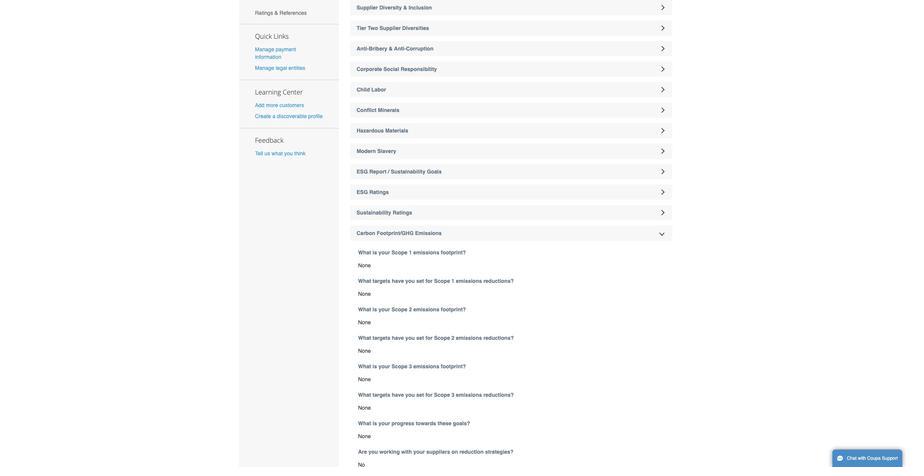 Task type: locate. For each thing, give the bounding box(es) containing it.
1 what from the top
[[358, 250, 371, 256]]

manage inside manage payment information
[[255, 46, 274, 52]]

working
[[380, 449, 400, 455]]

set up what is your scope 2 emissions footprint?
[[416, 278, 424, 284]]

3 is from the top
[[373, 364, 377, 370]]

have up progress
[[392, 392, 404, 398]]

none
[[358, 263, 371, 269], [358, 291, 371, 297], [358, 319, 371, 326], [358, 348, 371, 354], [358, 376, 371, 383], [358, 405, 371, 411], [358, 433, 371, 440]]

center
[[283, 87, 303, 96]]

2 footprint? from the top
[[441, 307, 466, 313]]

7 what from the top
[[358, 421, 371, 427]]

manage up information
[[255, 46, 274, 52]]

tier two supplier diversities button
[[350, 21, 672, 36]]

0 horizontal spatial ratings
[[255, 10, 273, 16]]

your
[[379, 250, 390, 256], [379, 307, 390, 313], [379, 364, 390, 370], [379, 421, 390, 427], [413, 449, 425, 455]]

1 esg from the top
[[357, 169, 368, 175]]

payment
[[276, 46, 296, 52]]

1 footprint? from the top
[[441, 250, 466, 256]]

these
[[438, 421, 452, 427]]

1 vertical spatial set
[[416, 335, 424, 341]]

esg inside dropdown button
[[357, 169, 368, 175]]

targets for what targets have you set for scope 1 emissions reductions?
[[373, 278, 390, 284]]

1 vertical spatial esg
[[357, 189, 368, 195]]

for for 1
[[426, 278, 433, 284]]

1 horizontal spatial supplier
[[380, 25, 401, 31]]

manage
[[255, 46, 274, 52], [255, 65, 274, 71]]

2 what from the top
[[358, 278, 371, 284]]

1 horizontal spatial &
[[389, 46, 393, 52]]

0 vertical spatial 2
[[409, 307, 412, 313]]

with right chat
[[858, 456, 866, 461]]

& inside supplier diversity & inclusion dropdown button
[[403, 5, 407, 11]]

you down what is your scope 2 emissions footprint?
[[406, 335, 415, 341]]

coupa
[[868, 456, 881, 461]]

0 vertical spatial sustainability
[[391, 169, 426, 175]]

conflict minerals
[[357, 107, 400, 113]]

0 horizontal spatial with
[[401, 449, 412, 455]]

2 vertical spatial footprint?
[[441, 364, 466, 370]]

corruption
[[406, 46, 434, 52]]

footprint? down what targets have you set for scope 2 emissions reductions?
[[441, 364, 466, 370]]

for for 3
[[426, 392, 433, 398]]

reductions?
[[484, 278, 514, 284], [484, 335, 514, 341], [484, 392, 514, 398]]

is for what is your scope 3 emissions footprint?
[[373, 364, 377, 370]]

6 what from the top
[[358, 392, 371, 398]]

0 horizontal spatial anti-
[[357, 46, 369, 52]]

tier
[[357, 25, 366, 31]]

ratings inside 'heading'
[[393, 210, 412, 216]]

1 vertical spatial for
[[426, 335, 433, 341]]

0 vertical spatial manage
[[255, 46, 274, 52]]

1
[[409, 250, 412, 256], [452, 278, 455, 284]]

0 vertical spatial esg
[[357, 169, 368, 175]]

3 have from the top
[[392, 392, 404, 398]]

1 vertical spatial with
[[858, 456, 866, 461]]

manage for manage payment information
[[255, 46, 274, 52]]

1 vertical spatial 3
[[452, 392, 455, 398]]

anti- down tier
[[357, 46, 369, 52]]

with right working
[[401, 449, 412, 455]]

ratings up carbon footprint/ghg emissions on the left of page
[[393, 210, 412, 216]]

conflict minerals heading
[[350, 103, 672, 118]]

diversities
[[402, 25, 429, 31]]

1 vertical spatial 1
[[452, 278, 455, 284]]

3 targets from the top
[[373, 392, 390, 398]]

ratings
[[255, 10, 273, 16], [369, 189, 389, 195], [393, 210, 412, 216]]

2 vertical spatial for
[[426, 392, 433, 398]]

1 set from the top
[[416, 278, 424, 284]]

2 horizontal spatial &
[[403, 5, 407, 11]]

2 none from the top
[[358, 291, 371, 297]]

0 horizontal spatial &
[[275, 10, 278, 16]]

0 vertical spatial 3
[[409, 364, 412, 370]]

have up what is your scope 2 emissions footprint?
[[392, 278, 404, 284]]

1 have from the top
[[392, 278, 404, 284]]

anti-bribery & anti-corruption heading
[[350, 41, 672, 56]]

1 vertical spatial targets
[[373, 335, 390, 341]]

you inside button
[[284, 151, 293, 157]]

0 vertical spatial targets
[[373, 278, 390, 284]]

tell
[[255, 151, 263, 157]]

have down what is your scope 2 emissions footprint?
[[392, 335, 404, 341]]

your for what is your scope 2 emissions footprint?
[[379, 307, 390, 313]]

3 for from the top
[[426, 392, 433, 398]]

2 vertical spatial have
[[392, 392, 404, 398]]

2 vertical spatial targets
[[373, 392, 390, 398]]

1 anti- from the left
[[357, 46, 369, 52]]

for up towards
[[426, 392, 433, 398]]

you for what targets have you set for scope 1 emissions reductions?
[[406, 278, 415, 284]]

0 horizontal spatial supplier
[[357, 5, 378, 11]]

1 horizontal spatial 1
[[452, 278, 455, 284]]

with inside button
[[858, 456, 866, 461]]

conflict minerals button
[[350, 103, 672, 118]]

esg
[[357, 169, 368, 175], [357, 189, 368, 195]]

you down what is your scope 3 emissions footprint?
[[406, 392, 415, 398]]

1 vertical spatial manage
[[255, 65, 274, 71]]

legal
[[276, 65, 287, 71]]

you
[[284, 151, 293, 157], [406, 278, 415, 284], [406, 335, 415, 341], [406, 392, 415, 398], [369, 449, 378, 455]]

esg ratings button
[[350, 185, 672, 200]]

you for what targets have you set for scope 3 emissions reductions?
[[406, 392, 415, 398]]

is for what is your scope 1 emissions footprint?
[[373, 250, 377, 256]]

&
[[403, 5, 407, 11], [275, 10, 278, 16], [389, 46, 393, 52]]

is
[[373, 250, 377, 256], [373, 307, 377, 313], [373, 364, 377, 370], [373, 421, 377, 427]]

you up what is your scope 2 emissions footprint?
[[406, 278, 415, 284]]

add more customers
[[255, 102, 304, 108]]

3
[[409, 364, 412, 370], [452, 392, 455, 398]]

1 vertical spatial have
[[392, 335, 404, 341]]

report
[[369, 169, 387, 175]]

learning center
[[255, 87, 303, 96]]

corporate social responsibility heading
[[350, 62, 672, 77]]

1 vertical spatial ratings
[[369, 189, 389, 195]]

4 what from the top
[[358, 335, 371, 341]]

2 vertical spatial set
[[416, 392, 424, 398]]

1 horizontal spatial with
[[858, 456, 866, 461]]

3 footprint? from the top
[[441, 364, 466, 370]]

set for 3
[[416, 392, 424, 398]]

have for what targets have you set for scope 3 emissions reductions?
[[392, 392, 404, 398]]

conflict
[[357, 107, 377, 113]]

0 vertical spatial have
[[392, 278, 404, 284]]

& right diversity
[[403, 5, 407, 11]]

goals
[[427, 169, 442, 175]]

1 manage from the top
[[255, 46, 274, 52]]

1 horizontal spatial anti-
[[394, 46, 406, 52]]

you left think
[[284, 151, 293, 157]]

ratings inside heading
[[369, 189, 389, 195]]

materials
[[385, 128, 408, 134]]

scope
[[392, 250, 408, 256], [434, 278, 450, 284], [392, 307, 408, 313], [434, 335, 450, 341], [392, 364, 408, 370], [434, 392, 450, 398]]

footprint?
[[441, 250, 466, 256], [441, 307, 466, 313], [441, 364, 466, 370]]

customers
[[280, 102, 304, 108]]

is for what is your progress towards these goals?
[[373, 421, 377, 427]]

supplier right the 'two'
[[380, 25, 401, 31]]

& inside anti-bribery & anti-corruption dropdown button
[[389, 46, 393, 52]]

feedback
[[255, 136, 284, 145]]

5 what from the top
[[358, 364, 371, 370]]

0 vertical spatial for
[[426, 278, 433, 284]]

1 reductions? from the top
[[484, 278, 514, 284]]

0 vertical spatial supplier
[[357, 5, 378, 11]]

2 is from the top
[[373, 307, 377, 313]]

2 vertical spatial ratings
[[393, 210, 412, 216]]

& for supplier diversity & inclusion
[[403, 5, 407, 11]]

1 for from the top
[[426, 278, 433, 284]]

carbon footprint/ghg emissions button
[[350, 226, 672, 241]]

2 esg from the top
[[357, 189, 368, 195]]

have
[[392, 278, 404, 284], [392, 335, 404, 341], [392, 392, 404, 398]]

child labor
[[357, 87, 386, 93]]

1 vertical spatial reductions?
[[484, 335, 514, 341]]

1 vertical spatial supplier
[[380, 25, 401, 31]]

& left references at the left
[[275, 10, 278, 16]]

information
[[255, 54, 281, 60]]

esg report / sustainability goals
[[357, 169, 442, 175]]

2 have from the top
[[392, 335, 404, 341]]

tier two supplier diversities heading
[[350, 21, 672, 36]]

0 vertical spatial ratings
[[255, 10, 273, 16]]

footprint? up what targets have you set for scope 2 emissions reductions?
[[441, 307, 466, 313]]

0 vertical spatial 1
[[409, 250, 412, 256]]

0 vertical spatial footprint?
[[441, 250, 466, 256]]

footprint? down emissions
[[441, 250, 466, 256]]

esg left report
[[357, 169, 368, 175]]

2 for from the top
[[426, 335, 433, 341]]

1 horizontal spatial ratings
[[369, 189, 389, 195]]

targets for what targets have you set for scope 3 emissions reductions?
[[373, 392, 390, 398]]

ratings for esg
[[369, 189, 389, 195]]

1 none from the top
[[358, 263, 371, 269]]

esg up sustainability ratings
[[357, 189, 368, 195]]

you for tell us what you think
[[284, 151, 293, 157]]

emissions
[[413, 250, 440, 256], [456, 278, 482, 284], [413, 307, 440, 313], [456, 335, 482, 341], [413, 364, 440, 370], [456, 392, 482, 398]]

bribery
[[369, 46, 387, 52]]

your for what is your scope 3 emissions footprint?
[[379, 364, 390, 370]]

1 targets from the top
[[373, 278, 390, 284]]

ratings up quick
[[255, 10, 273, 16]]

you for what targets have you set for scope 2 emissions reductions?
[[406, 335, 415, 341]]

2
[[409, 307, 412, 313], [452, 335, 455, 341]]

1 vertical spatial sustainability
[[357, 210, 391, 216]]

2 set from the top
[[416, 335, 424, 341]]

chat with coupa support
[[847, 456, 898, 461]]

3 what from the top
[[358, 307, 371, 313]]

anti-bribery & anti-corruption button
[[350, 41, 672, 56]]

0 horizontal spatial 1
[[409, 250, 412, 256]]

footprint? for what is your scope 2 emissions footprint?
[[441, 307, 466, 313]]

sustainability down esg ratings
[[357, 210, 391, 216]]

0 vertical spatial reductions?
[[484, 278, 514, 284]]

3 set from the top
[[416, 392, 424, 398]]

set for 1
[[416, 278, 424, 284]]

/
[[388, 169, 390, 175]]

set down what is your scope 2 emissions footprint?
[[416, 335, 424, 341]]

3 reductions? from the top
[[484, 392, 514, 398]]

set
[[416, 278, 424, 284], [416, 335, 424, 341], [416, 392, 424, 398]]

have for what targets have you set for scope 2 emissions reductions?
[[392, 335, 404, 341]]

manage down information
[[255, 65, 274, 71]]

what targets have you set for scope 1 emissions reductions?
[[358, 278, 514, 284]]

2 targets from the top
[[373, 335, 390, 341]]

0 vertical spatial set
[[416, 278, 424, 284]]

quick
[[255, 31, 272, 40]]

what targets have you set for scope 2 emissions reductions?
[[358, 335, 514, 341]]

for up what is your scope 2 emissions footprint?
[[426, 278, 433, 284]]

sustainability right the /
[[391, 169, 426, 175]]

for down what is your scope 2 emissions footprint?
[[426, 335, 433, 341]]

2 vertical spatial reductions?
[[484, 392, 514, 398]]

anti- up corporate social responsibility
[[394, 46, 406, 52]]

1 is from the top
[[373, 250, 377, 256]]

2 manage from the top
[[255, 65, 274, 71]]

& right the 'bribery'
[[389, 46, 393, 52]]

4 is from the top
[[373, 421, 377, 427]]

esg inside dropdown button
[[357, 189, 368, 195]]

1 vertical spatial footprint?
[[441, 307, 466, 313]]

supplier up the 'two'
[[357, 5, 378, 11]]

footprint? for what is your scope 1 emissions footprint?
[[441, 250, 466, 256]]

set up towards
[[416, 392, 424, 398]]

5 none from the top
[[358, 376, 371, 383]]

2 reductions? from the top
[[484, 335, 514, 341]]

2 anti- from the left
[[394, 46, 406, 52]]

sustainability inside dropdown button
[[391, 169, 426, 175]]

with
[[401, 449, 412, 455], [858, 456, 866, 461]]

2 horizontal spatial ratings
[[393, 210, 412, 216]]

what
[[358, 250, 371, 256], [358, 278, 371, 284], [358, 307, 371, 313], [358, 335, 371, 341], [358, 364, 371, 370], [358, 392, 371, 398], [358, 421, 371, 427]]

ratings down report
[[369, 189, 389, 195]]

1 vertical spatial 2
[[452, 335, 455, 341]]



Task type: vqa. For each thing, say whether or not it's contained in the screenshot.
performance for Business Performance
no



Task type: describe. For each thing, give the bounding box(es) containing it.
us
[[265, 151, 270, 157]]

hazardous materials heading
[[350, 123, 672, 138]]

modern slavery button
[[350, 144, 672, 159]]

what for what is your scope 2 emissions footprint?
[[358, 307, 371, 313]]

what is your scope 2 emissions footprint?
[[358, 307, 466, 313]]

have for what targets have you set for scope 1 emissions reductions?
[[392, 278, 404, 284]]

what for what targets have you set for scope 2 emissions reductions?
[[358, 335, 371, 341]]

esg ratings
[[357, 189, 389, 195]]

0 horizontal spatial 2
[[409, 307, 412, 313]]

esg for esg report / sustainability goals
[[357, 169, 368, 175]]

manage legal entities link
[[255, 65, 305, 71]]

progress
[[392, 421, 414, 427]]

on
[[452, 449, 458, 455]]

manage payment information
[[255, 46, 296, 60]]

links
[[274, 31, 289, 40]]

footprint/ghg
[[377, 230, 414, 236]]

ratings & references
[[255, 10, 307, 16]]

chat
[[847, 456, 857, 461]]

what for what is your scope 3 emissions footprint?
[[358, 364, 371, 370]]

diversity
[[379, 5, 402, 11]]

set for 2
[[416, 335, 424, 341]]

for for 2
[[426, 335, 433, 341]]

reductions? for what targets have you set for scope 1 emissions reductions?
[[484, 278, 514, 284]]

supplier diversity & inclusion heading
[[350, 0, 672, 15]]

what for what is your progress towards these goals?
[[358, 421, 371, 427]]

strategies?
[[485, 449, 514, 455]]

inclusion
[[409, 5, 432, 11]]

discoverable
[[277, 113, 307, 119]]

tell us what you think button
[[255, 150, 306, 157]]

suppliers
[[426, 449, 450, 455]]

what
[[272, 151, 283, 157]]

what is your scope 1 emissions footprint?
[[358, 250, 466, 256]]

3 none from the top
[[358, 319, 371, 326]]

0 vertical spatial with
[[401, 449, 412, 455]]

what targets have you set for scope 3 emissions reductions?
[[358, 392, 514, 398]]

minerals
[[378, 107, 400, 113]]

manage for manage legal entities
[[255, 65, 274, 71]]

ratings for sustainability
[[393, 210, 412, 216]]

are you working with your suppliers on reduction strategies?
[[358, 449, 514, 455]]

profile
[[308, 113, 323, 119]]

references
[[280, 10, 307, 16]]

create a discoverable profile
[[255, 113, 323, 119]]

1 horizontal spatial 2
[[452, 335, 455, 341]]

sustainability inside dropdown button
[[357, 210, 391, 216]]

reductions? for what targets have you set for scope 2 emissions reductions?
[[484, 335, 514, 341]]

your for what is your progress towards these goals?
[[379, 421, 390, 427]]

carbon footprint/ghg emissions heading
[[350, 226, 672, 241]]

anti-bribery & anti-corruption
[[357, 46, 434, 52]]

footprint? for what is your scope 3 emissions footprint?
[[441, 364, 466, 370]]

what is your progress towards these goals?
[[358, 421, 470, 427]]

goals?
[[453, 421, 470, 427]]

supplier diversity & inclusion
[[357, 5, 432, 11]]

supplier inside dropdown button
[[380, 25, 401, 31]]

entities
[[289, 65, 305, 71]]

you right are
[[369, 449, 378, 455]]

sustainability ratings button
[[350, 205, 672, 220]]

tell us what you think
[[255, 151, 306, 157]]

create
[[255, 113, 271, 119]]

chat with coupa support button
[[833, 450, 903, 467]]

6 none from the top
[[358, 405, 371, 411]]

corporate social responsibility button
[[350, 62, 672, 77]]

4 none from the top
[[358, 348, 371, 354]]

what is your scope 3 emissions footprint?
[[358, 364, 466, 370]]

are
[[358, 449, 367, 455]]

a
[[273, 113, 275, 119]]

create a discoverable profile link
[[255, 113, 323, 119]]

think
[[294, 151, 306, 157]]

7 none from the top
[[358, 433, 371, 440]]

modern slavery heading
[[350, 144, 672, 159]]

quick links
[[255, 31, 289, 40]]

sustainability ratings heading
[[350, 205, 672, 220]]

esg for esg ratings
[[357, 189, 368, 195]]

sustainability ratings
[[357, 210, 412, 216]]

slavery
[[377, 148, 396, 154]]

labor
[[371, 87, 386, 93]]

child labor heading
[[350, 82, 672, 97]]

is for what is your scope 2 emissions footprint?
[[373, 307, 377, 313]]

your for what is your scope 1 emissions footprint?
[[379, 250, 390, 256]]

carbon footprint/ghg emissions
[[357, 230, 442, 236]]

child labor button
[[350, 82, 672, 97]]

1 horizontal spatial 3
[[452, 392, 455, 398]]

& for anti-bribery & anti-corruption
[[389, 46, 393, 52]]

what for what targets have you set for scope 3 emissions reductions?
[[358, 392, 371, 398]]

targets for what targets have you set for scope 2 emissions reductions?
[[373, 335, 390, 341]]

modern
[[357, 148, 376, 154]]

what for what targets have you set for scope 1 emissions reductions?
[[358, 278, 371, 284]]

& inside ratings & references link
[[275, 10, 278, 16]]

support
[[882, 456, 898, 461]]

more
[[266, 102, 278, 108]]

esg report / sustainability goals heading
[[350, 164, 672, 179]]

what for what is your scope 1 emissions footprint?
[[358, 250, 371, 256]]

tier two supplier diversities
[[357, 25, 429, 31]]

emissions
[[415, 230, 442, 236]]

add
[[255, 102, 265, 108]]

esg ratings heading
[[350, 185, 672, 200]]

hazardous
[[357, 128, 384, 134]]

supplier inside dropdown button
[[357, 5, 378, 11]]

responsibility
[[401, 66, 437, 72]]

two
[[368, 25, 378, 31]]

hazardous materials button
[[350, 123, 672, 138]]

manage payment information link
[[255, 46, 296, 60]]

modern slavery
[[357, 148, 396, 154]]

manage legal entities
[[255, 65, 305, 71]]

child
[[357, 87, 370, 93]]

social
[[384, 66, 399, 72]]

0 horizontal spatial 3
[[409, 364, 412, 370]]

towards
[[416, 421, 436, 427]]

add more customers link
[[255, 102, 304, 108]]

learning
[[255, 87, 281, 96]]

esg report / sustainability goals button
[[350, 164, 672, 179]]

corporate
[[357, 66, 382, 72]]

corporate social responsibility
[[357, 66, 437, 72]]

supplier diversity & inclusion button
[[350, 0, 672, 15]]

reductions? for what targets have you set for scope 3 emissions reductions?
[[484, 392, 514, 398]]

reduction
[[460, 449, 484, 455]]



